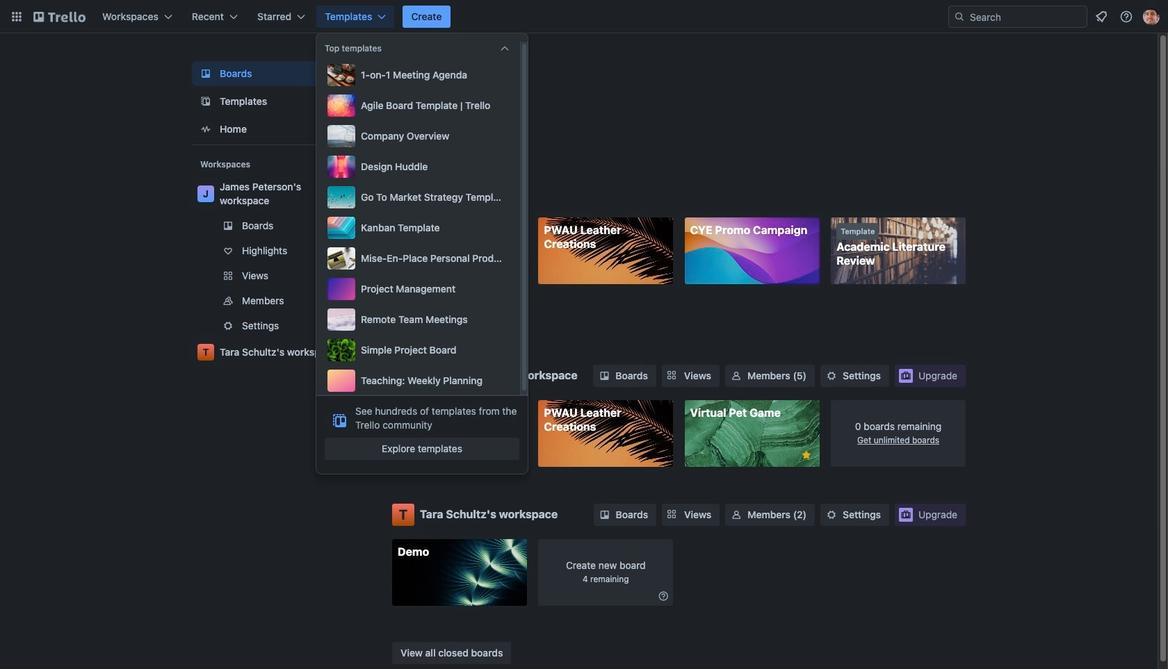 Task type: locate. For each thing, give the bounding box(es) containing it.
2 horizontal spatial sm image
[[825, 508, 839, 522]]

board image
[[197, 65, 214, 82]]

switch to… image
[[10, 10, 24, 24]]

2 vertical spatial sm image
[[657, 589, 671, 603]]

0 vertical spatial sm image
[[729, 369, 743, 383]]

sm image
[[729, 369, 743, 383], [825, 508, 839, 522], [657, 589, 671, 603]]

click to unstar this board. it will be removed from your starred list. image
[[800, 449, 813, 462]]

back to home image
[[33, 6, 86, 28]]

0 horizontal spatial sm image
[[657, 589, 671, 603]]

sm image
[[598, 369, 612, 383], [825, 369, 839, 383], [598, 508, 612, 522], [730, 508, 744, 522]]

0 notifications image
[[1093, 8, 1110, 25]]

template board image
[[197, 93, 214, 110]]

menu
[[325, 61, 512, 395]]

open information menu image
[[1120, 10, 1134, 24]]

collapse image
[[499, 43, 510, 54]]

james peterson (jamespeterson93) image
[[1143, 8, 1160, 25]]



Task type: describe. For each thing, give the bounding box(es) containing it.
home image
[[197, 121, 214, 138]]

primary element
[[0, 0, 1168, 33]]

Search field
[[949, 6, 1088, 28]]

1 vertical spatial sm image
[[825, 508, 839, 522]]

add image
[[348, 293, 364, 309]]

1 horizontal spatial sm image
[[729, 369, 743, 383]]

search image
[[954, 11, 965, 22]]



Task type: vqa. For each thing, say whether or not it's contained in the screenshot.
'template board' image
yes



